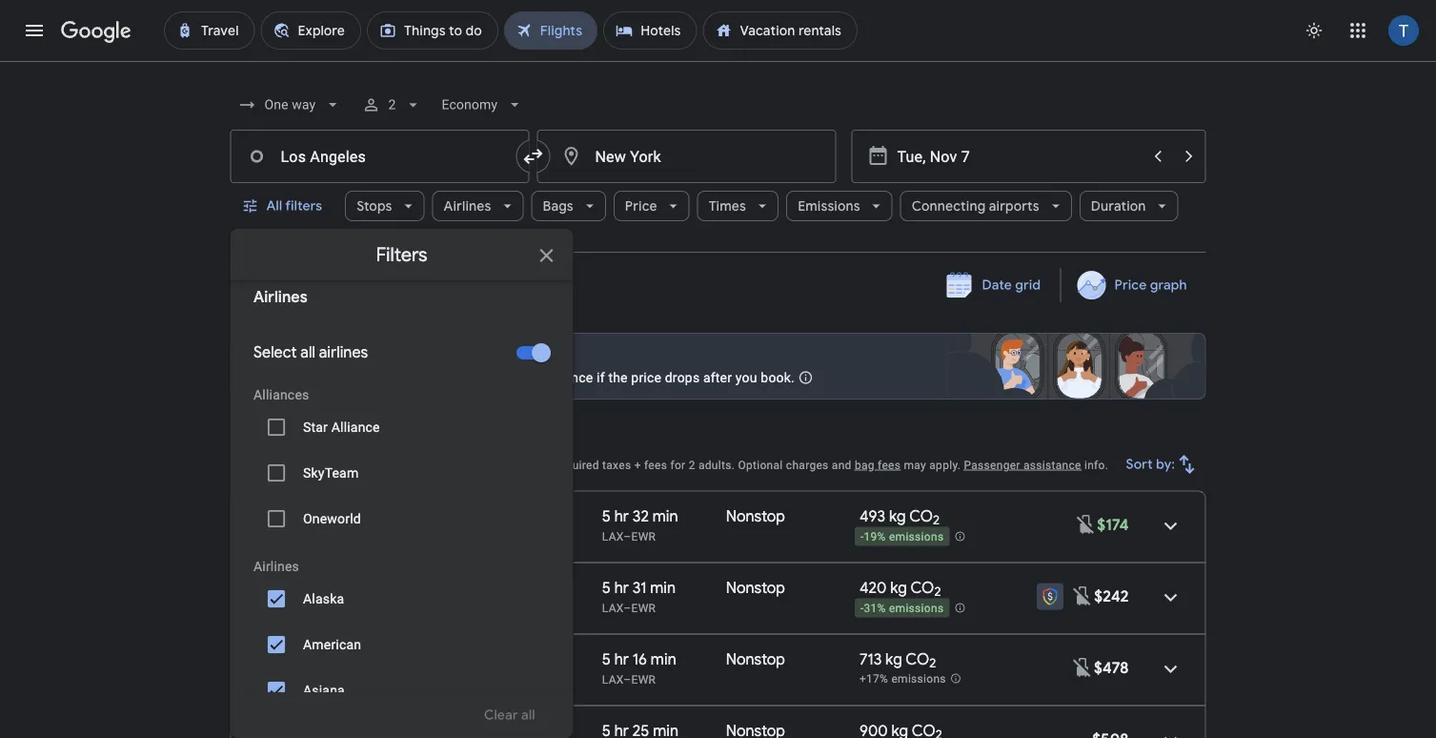 Task type: locate. For each thing, give the bounding box(es) containing it.
price up for
[[299, 345, 336, 364]]

2 the from the left
[[609, 369, 628, 385]]

– inside 5 hr 16 min lax – ewr
[[624, 673, 632, 686]]

1 vertical spatial -
[[861, 602, 864, 615]]

adults.
[[699, 458, 735, 472]]

493
[[860, 506, 886, 526]]

only button
[[475, 667, 551, 713]]

min
[[653, 506, 679, 526], [651, 578, 676, 597], [651, 649, 677, 669]]

1 vertical spatial co
[[911, 578, 935, 597]]

1 vertical spatial hr
[[615, 578, 629, 597]]

price
[[625, 197, 658, 215], [1115, 277, 1147, 294], [299, 345, 336, 364]]

spirit for 10:28 am
[[319, 601, 347, 615]]

2 nonstop flight. element from the top
[[726, 578, 786, 600]]

3 hr from the top
[[615, 649, 629, 669]]

this price for this flight doesn't include overhead bin access. if you need a carry-on bag, use the bags filter to update prices. image down assistance
[[1075, 513, 1098, 536]]

1 ewr from the top
[[632, 530, 656, 543]]

–
[[624, 530, 632, 543], [624, 601, 632, 615], [624, 673, 632, 686]]

nonstop flight. element
[[726, 506, 786, 529], [726, 578, 786, 600], [726, 649, 786, 672], [726, 721, 786, 738]]

1 vertical spatial emissions
[[890, 602, 944, 615]]

airports
[[990, 197, 1040, 215]]

price right bags popup button
[[625, 197, 658, 215]]

1 5 from the top
[[602, 506, 611, 526]]

2
[[388, 97, 396, 113], [689, 458, 696, 472], [934, 512, 940, 528], [935, 584, 942, 600], [930, 655, 937, 671]]

2 vertical spatial –
[[624, 673, 632, 686]]

– down the total duration 5 hr 16 min. element
[[624, 673, 632, 686]]

1 vertical spatial min
[[651, 578, 676, 597]]

2 vertical spatial hr
[[615, 649, 629, 669]]

2 hr from the top
[[615, 578, 629, 597]]

5 inside 5 hr 16 min lax – ewr
[[602, 649, 611, 669]]

spirit inside 10:28 am spirit
[[319, 601, 347, 615]]

graph
[[1151, 277, 1188, 294]]

1 vertical spatial airlines
[[253, 287, 307, 307]]

co up the -19% emissions
[[910, 506, 934, 526]]

ewr inside 5 hr 32 min lax – ewr
[[632, 530, 656, 543]]

1 fees from the left
[[645, 458, 668, 472]]

co for 493
[[910, 506, 934, 526]]

fees
[[645, 458, 668, 472], [878, 458, 901, 472]]

co up '-31% emissions'
[[911, 578, 935, 597]]

flight details. leaves los angeles international airport at 6:05 am on tuesday, november 7 and arrives at john f. kennedy international airport at 2:30 pm on tuesday, november 7. image
[[1149, 718, 1194, 738]]

2 vertical spatial ewr
[[632, 673, 656, 686]]

1 nonstop flight. element from the top
[[726, 506, 786, 529]]

nonstop for 5 hr 31 min
[[726, 578, 786, 597]]

1 and from the left
[[355, 458, 375, 472]]

None text field
[[537, 130, 837, 183]]

nonstop for 5 hr 16 min
[[726, 649, 786, 669]]

price button
[[614, 183, 690, 229]]

spirit down 10:28 am
[[319, 601, 347, 615]]

you
[[484, 369, 505, 385], [736, 369, 758, 385]]

this price for this flight doesn't include overhead bin access. if you need a carry-on bag, use the bags filter to update prices. image down this price for this flight doesn't include overhead bin access. if you need a carry-on bag, use the bags filter to update prices. icon
[[1072, 656, 1095, 679]]

date
[[983, 277, 1013, 294]]

min right 32
[[653, 506, 679, 526]]

10:28 am spirit
[[319, 578, 382, 615]]

3 nonstop from the top
[[726, 649, 786, 669]]

convenience
[[378, 458, 445, 472]]

co inside 493 kg co 2
[[910, 506, 934, 526]]

hr inside 5 hr 32 min lax – ewr
[[615, 506, 629, 526]]

0 horizontal spatial price
[[299, 345, 336, 364]]

filters
[[285, 197, 322, 215]]

google
[[405, 369, 448, 385]]

min inside 5 hr 16 min lax – ewr
[[651, 649, 677, 669]]

co inside 420 kg co 2
[[911, 578, 935, 597]]

date grid button
[[933, 268, 1057, 302]]

2 5 from the top
[[602, 578, 611, 597]]

2 for 5 hr 31 min
[[935, 584, 942, 600]]

ewr down 32
[[632, 530, 656, 543]]

2 horizontal spatial price
[[1115, 277, 1147, 294]]

0 vertical spatial nonstop
[[726, 506, 786, 526]]

0 vertical spatial airlines
[[444, 197, 492, 215]]

ewr inside 5 hr 16 min lax – ewr
[[632, 673, 656, 686]]

5 for 5 hr 32 min
[[602, 506, 611, 526]]

0 vertical spatial price
[[632, 369, 662, 385]]

co
[[910, 506, 934, 526], [911, 578, 935, 597], [906, 649, 930, 669]]

5 left 31
[[602, 578, 611, 597]]

0 horizontal spatial fees
[[645, 458, 668, 472]]

track
[[263, 271, 298, 288]]

1 - from the top
[[861, 530, 864, 544]]

you right 'after'
[[736, 369, 758, 385]]

kg up '+17% emissions'
[[886, 649, 903, 669]]

ewr inside 5 hr 31 min lax – ewr
[[632, 601, 656, 615]]

+17% emissions
[[860, 672, 947, 686]]

after
[[704, 369, 732, 385]]

the
[[509, 369, 528, 385], [609, 369, 628, 385]]

this price for this flight doesn't include overhead bin access. if you need a carry-on bag, use the bags filter to update prices. image
[[1075, 513, 1098, 536], [1072, 656, 1095, 679]]

5 hr 16 min lax – ewr
[[602, 649, 677, 686]]

hr for 16
[[615, 649, 629, 669]]

airlines inside popup button
[[444, 197, 492, 215]]

the left difference
[[509, 369, 528, 385]]

nov
[[373, 271, 399, 288]]

asiana
[[303, 682, 345, 698]]

nonstop for 5 hr 32 min
[[726, 506, 786, 526]]

kg up '-31% emissions'
[[891, 578, 908, 597]]

0 horizontal spatial and
[[355, 458, 375, 472]]

1 vertical spatial kg
[[891, 578, 908, 597]]

price graph button
[[1065, 268, 1203, 302]]

spirit
[[319, 530, 347, 543], [319, 601, 347, 615]]

1 vertical spatial lax
[[602, 601, 624, 615]]

learn more about price guarantee image
[[783, 355, 829, 400]]

prices
[[477, 458, 511, 472]]

1 hr from the top
[[615, 506, 629, 526]]

kg up the -19% emissions
[[890, 506, 906, 526]]

1 vertical spatial price
[[1115, 277, 1147, 294]]

lax for 5 hr 31 min
[[602, 601, 624, 615]]

fees right +
[[645, 458, 668, 472]]

1 vertical spatial price
[[325, 458, 352, 472]]

– down total duration 5 hr 31 min. element at the bottom of the page
[[624, 601, 632, 615]]

lax
[[602, 530, 624, 543], [602, 601, 624, 615], [602, 673, 624, 686]]

2 vertical spatial airlines
[[253, 558, 299, 574]]

min for 5 hr 32 min
[[653, 506, 679, 526]]

times
[[709, 197, 747, 215]]

1 spirit from the top
[[319, 530, 347, 543]]

hr inside 5 hr 16 min lax – ewr
[[615, 649, 629, 669]]

2 vertical spatial price
[[299, 345, 336, 364]]

1 vertical spatial nonstop
[[726, 578, 786, 597]]

1 – from the top
[[624, 530, 632, 543]]

- down 420
[[861, 602, 864, 615]]

price left the drops
[[632, 369, 662, 385]]

fees right bag
[[878, 458, 901, 472]]

1 vertical spatial 5
[[602, 578, 611, 597]]

price
[[632, 369, 662, 385], [325, 458, 352, 472]]

times button
[[698, 183, 779, 229]]

242 US dollars text field
[[1095, 586, 1129, 606]]

1 horizontal spatial and
[[832, 458, 852, 472]]

1 vertical spatial –
[[624, 601, 632, 615]]

5 hr 32 min lax – ewr
[[602, 506, 679, 543]]

2 - from the top
[[861, 602, 864, 615]]

min right the 16
[[651, 649, 677, 669]]

2 vertical spatial kg
[[886, 649, 903, 669]]

1 vertical spatial this price for this flight doesn't include overhead bin access. if you need a carry-on bag, use the bags filter to update prices. image
[[1072, 656, 1095, 679]]

– inside 5 hr 32 min lax – ewr
[[624, 530, 632, 543]]

0 vertical spatial price
[[625, 197, 658, 215]]

sort
[[1127, 456, 1154, 473]]

min right 31
[[651, 578, 676, 597]]

5 hr 31 min lax – ewr
[[602, 578, 676, 615]]

min inside 5 hr 32 min lax – ewr
[[653, 506, 679, 526]]

lax down total duration 5 hr 32 min. element in the bottom of the page
[[602, 530, 624, 543]]

this price for this flight doesn't include overhead bin access. if you need a carry-on bag, use the bags filter to update prices. image for $174
[[1075, 513, 1098, 536]]

5 left 32
[[602, 506, 611, 526]]

1 vertical spatial ewr
[[632, 601, 656, 615]]

lax down the total duration 5 hr 16 min. element
[[602, 673, 624, 686]]

713
[[860, 649, 882, 669]]

0 horizontal spatial the
[[509, 369, 528, 385]]

passenger
[[964, 458, 1021, 472]]

and left bag
[[832, 458, 852, 472]]

kg inside 493 kg co 2
[[890, 506, 906, 526]]

sort by:
[[1127, 456, 1176, 473]]

emissions for 493
[[890, 530, 944, 544]]

0 vertical spatial spirit
[[319, 530, 347, 543]]

None field
[[230, 88, 350, 122], [434, 88, 532, 122], [230, 88, 350, 122], [434, 88, 532, 122]]

2 nonstop from the top
[[726, 578, 786, 597]]

hr left 32
[[615, 506, 629, 526]]

nonstop
[[726, 506, 786, 526], [726, 578, 786, 597], [726, 649, 786, 669]]

Departure text field
[[898, 131, 1142, 182]]

oneworld
[[303, 511, 361, 526]]

based
[[273, 458, 305, 472]]

lax inside 5 hr 32 min lax – ewr
[[602, 530, 624, 543]]

2 vertical spatial nonstop
[[726, 649, 786, 669]]

3 – from the top
[[624, 673, 632, 686]]

1 vertical spatial spirit
[[319, 601, 347, 615]]

min for 5 hr 16 min
[[651, 649, 677, 669]]

Departure time: 10:28 AM. text field
[[319, 578, 382, 597]]

nonstop flight. element for 5 hr 32 min
[[726, 506, 786, 529]]

3 nonstop flight. element from the top
[[726, 649, 786, 672]]

1 horizontal spatial fees
[[878, 458, 901, 472]]

None text field
[[230, 130, 530, 183]]

5 inside 5 hr 31 min lax – ewr
[[602, 578, 611, 597]]

2 ewr from the top
[[632, 601, 656, 615]]

lax inside 5 hr 16 min lax – ewr
[[602, 673, 624, 686]]

lax inside 5 hr 31 min lax – ewr
[[602, 601, 624, 615]]

None search field
[[230, 82, 1207, 738]]

kg for 713
[[886, 649, 903, 669]]

grid
[[1016, 277, 1042, 294]]

– down total duration 5 hr 32 min. element in the bottom of the page
[[624, 530, 632, 543]]

if
[[597, 369, 605, 385]]

2 vertical spatial co
[[906, 649, 930, 669]]

book.
[[761, 369, 795, 385]]

some
[[322, 369, 356, 385]]

1 horizontal spatial you
[[736, 369, 758, 385]]

jetblue
[[319, 673, 359, 686]]

1 you from the left
[[484, 369, 505, 385]]

3 5 from the top
[[602, 649, 611, 669]]

price for price guarantee
[[299, 345, 336, 364]]

date grid
[[983, 277, 1042, 294]]

kg inside 420 kg co 2
[[891, 578, 908, 597]]

price inside button
[[1115, 277, 1147, 294]]

filters
[[376, 242, 428, 267]]

0 vertical spatial -
[[861, 530, 864, 544]]

2 and from the left
[[832, 458, 852, 472]]

ewr
[[632, 530, 656, 543], [632, 601, 656, 615], [632, 673, 656, 686]]

– for 31
[[624, 601, 632, 615]]

-
[[861, 530, 864, 544], [861, 602, 864, 615]]

2 inside 493 kg co 2
[[934, 512, 940, 528]]

2 inside the 713 kg co 2
[[930, 655, 937, 671]]

0 vertical spatial hr
[[615, 506, 629, 526]]

1 horizontal spatial the
[[609, 369, 628, 385]]

-31% emissions
[[861, 602, 944, 615]]

co inside the 713 kg co 2
[[906, 649, 930, 669]]

ewr for 16
[[632, 673, 656, 686]]

main menu image
[[23, 19, 46, 42]]

Departure time: 9:15 PM. text field
[[319, 506, 372, 526]]

– inside 5 hr 31 min lax – ewr
[[624, 601, 632, 615]]

3 lax from the top
[[602, 673, 624, 686]]

for some flights, google pays you the difference if the price drops after you book.
[[299, 369, 795, 385]]

2 inside 420 kg co 2
[[935, 584, 942, 600]]

31%
[[864, 602, 886, 615]]

5 for 5 hr 31 min
[[602, 578, 611, 597]]

hr left the 16
[[615, 649, 629, 669]]

2 lax from the top
[[602, 601, 624, 615]]

emissions down 420 kg co 2
[[890, 602, 944, 615]]

price right on
[[325, 458, 352, 472]]

hr inside 5 hr 31 min lax – ewr
[[615, 578, 629, 597]]

charges
[[786, 458, 829, 472]]

2 vertical spatial lax
[[602, 673, 624, 686]]

0 horizontal spatial you
[[484, 369, 505, 385]]

2 fees from the left
[[878, 458, 901, 472]]

price left graph
[[1115, 277, 1147, 294]]

0 vertical spatial min
[[653, 506, 679, 526]]

2 spirit from the top
[[319, 601, 347, 615]]

kg inside the 713 kg co 2
[[886, 649, 903, 669]]

0 vertical spatial 5
[[602, 506, 611, 526]]

spirit inside 9:15 pm spirit
[[319, 530, 347, 543]]

find the best price region
[[230, 267, 1207, 318]]

flight details. leaves los angeles international airport at 10:28 am on tuesday, november 7 and arrives at newark liberty international airport at 6:59 pm on tuesday, november 7. image
[[1149, 575, 1194, 620]]

price for price graph
[[1115, 277, 1147, 294]]

2 vertical spatial emissions
[[892, 672, 947, 686]]

420 kg co 2
[[860, 578, 942, 600]]

-19% emissions
[[861, 530, 944, 544]]

hr left 31
[[615, 578, 629, 597]]

airlines
[[319, 343, 368, 362]]

bag fees button
[[855, 458, 901, 472]]

all
[[300, 343, 315, 362]]

0 vertical spatial lax
[[602, 530, 624, 543]]

2 vertical spatial 5
[[602, 649, 611, 669]]

- down the 493
[[861, 530, 864, 544]]

lax down total duration 5 hr 31 min. element at the bottom of the page
[[602, 601, 624, 615]]

1 nonstop from the top
[[726, 506, 786, 526]]

hr
[[615, 506, 629, 526], [615, 578, 629, 597], [615, 649, 629, 669]]

ewr for 31
[[632, 601, 656, 615]]

0 vertical spatial emissions
[[890, 530, 944, 544]]

price graph
[[1115, 277, 1188, 294]]

5 inside 5 hr 32 min lax – ewr
[[602, 506, 611, 526]]

5 left the 16
[[602, 649, 611, 669]]

6:29 am jetblue
[[319, 649, 375, 686]]

and
[[355, 458, 375, 472], [832, 458, 852, 472]]

ewr down 31
[[632, 601, 656, 615]]

0 vertical spatial this price for this flight doesn't include overhead bin access. if you need a carry-on bag, use the bags filter to update prices. image
[[1075, 513, 1098, 536]]

prices include required taxes + fees for 2 adults. optional charges and bag fees may apply. passenger assistance
[[477, 458, 1082, 472]]

– for 16
[[624, 673, 632, 686]]

0 vertical spatial kg
[[890, 506, 906, 526]]

spirit down oneworld
[[319, 530, 347, 543]]

total duration 5 hr 31 min. element
[[602, 578, 726, 600]]

1 horizontal spatial price
[[625, 197, 658, 215]]

drops
[[665, 369, 700, 385]]

bag
[[855, 458, 875, 472]]

lax for 5 hr 16 min
[[602, 673, 624, 686]]

min inside 5 hr 31 min lax – ewr
[[651, 578, 676, 597]]

co up '+17% emissions'
[[906, 649, 930, 669]]

required
[[556, 458, 600, 472]]

you right pays
[[484, 369, 505, 385]]

and down alliance
[[355, 458, 375, 472]]

none search field containing filters
[[230, 82, 1207, 738]]

alliances
[[253, 387, 309, 402]]

ewr down the 16
[[632, 673, 656, 686]]

price inside popup button
[[625, 197, 658, 215]]

3 ewr from the top
[[632, 673, 656, 686]]

0 horizontal spatial price
[[325, 458, 352, 472]]

0 vertical spatial ewr
[[632, 530, 656, 543]]

the right "if"
[[609, 369, 628, 385]]

1 lax from the top
[[602, 530, 624, 543]]

emissions down 493 kg co 2
[[890, 530, 944, 544]]

0 vertical spatial co
[[910, 506, 934, 526]]

nov 7
[[373, 271, 409, 288]]

2 vertical spatial min
[[651, 649, 677, 669]]

for
[[299, 369, 319, 385]]

2 – from the top
[[624, 601, 632, 615]]

0 vertical spatial –
[[624, 530, 632, 543]]

american
[[303, 636, 361, 652]]

emissions down the 713 kg co 2
[[892, 672, 947, 686]]



Task type: vqa. For each thing, say whether or not it's contained in the screenshot.
200
no



Task type: describe. For each thing, give the bounding box(es) containing it.
only
[[498, 682, 528, 699]]

airlines for alliances
[[253, 558, 299, 574]]

duration
[[1092, 197, 1147, 215]]

1 the from the left
[[509, 369, 528, 385]]

price for price
[[625, 197, 658, 215]]

lax for 5 hr 32 min
[[602, 530, 624, 543]]

2 you from the left
[[736, 369, 758, 385]]

spirit for 9:15 pm
[[319, 530, 347, 543]]

kg for 493
[[890, 506, 906, 526]]

6:29 am
[[319, 649, 375, 669]]

best flights main content
[[230, 267, 1207, 738]]

508 US dollars text field
[[1093, 729, 1129, 738]]

connecting airports button
[[901, 183, 1073, 229]]

Departure time: 6:29 AM. text field
[[319, 649, 375, 669]]

nonstop flight. element for 5 hr 31 min
[[726, 578, 786, 600]]

9:15 pm spirit
[[319, 506, 372, 543]]

32
[[633, 506, 649, 526]]

10:28 am
[[319, 578, 382, 597]]

+17%
[[860, 672, 889, 686]]

for
[[671, 458, 686, 472]]

hr for 31
[[615, 578, 629, 597]]

airlines for filters
[[253, 287, 307, 307]]

alaska
[[303, 591, 344, 606]]

total duration 5 hr 25 min. element
[[602, 721, 726, 738]]

assistance
[[1024, 458, 1082, 472]]

connecting airports
[[912, 197, 1040, 215]]

learn more about tracked prices image
[[344, 271, 362, 288]]

co for 713
[[906, 649, 930, 669]]

on
[[309, 458, 322, 472]]

guarantee
[[339, 345, 412, 364]]

best flights
[[230, 429, 330, 453]]

may
[[904, 458, 927, 472]]

emissions button
[[787, 183, 893, 229]]

– for 32
[[624, 530, 632, 543]]

stops
[[357, 197, 392, 215]]

stops button
[[345, 183, 425, 229]]

emissions
[[798, 197, 861, 215]]

prices
[[301, 271, 341, 288]]

nonstop flight. element for 5 hr 16 min
[[726, 649, 786, 672]]

select all airlines
[[253, 343, 368, 362]]

passenger assistance button
[[964, 458, 1082, 472]]

2 button
[[354, 82, 430, 128]]

4 nonstop flight. element from the top
[[726, 721, 786, 738]]

difference
[[532, 369, 593, 385]]

kg for 420
[[891, 578, 908, 597]]

7
[[402, 271, 409, 288]]

ranked
[[230, 458, 270, 472]]

all filters
[[267, 197, 322, 215]]

5 for 5 hr 16 min
[[602, 649, 611, 669]]

skyteam
[[303, 465, 358, 481]]

this price for this flight doesn't include overhead bin access. if you need a carry-on bag, use the bags filter to update prices. image
[[1072, 584, 1095, 607]]

2 for 5 hr 32 min
[[934, 512, 940, 528]]

flights
[[274, 429, 330, 453]]

select
[[253, 343, 297, 362]]

loading results progress bar
[[0, 61, 1437, 65]]

star alliance
[[303, 419, 380, 435]]

flight details. leaves los angeles international airport at 9:15 pm on tuesday, november 7 and arrives at newark liberty international airport at 5:47 am on wednesday, november 8. image
[[1149, 503, 1194, 549]]

bags
[[543, 197, 574, 215]]

this price for this flight doesn't include overhead bin access. if you need a carry-on bag, use the bags filter to update prices. image for $478
[[1072, 656, 1095, 679]]

ranked based on price and convenience
[[230, 458, 445, 472]]

9:15 pm
[[319, 506, 372, 526]]

include
[[514, 458, 552, 472]]

174 US dollars text field
[[1098, 515, 1129, 534]]

bags button
[[532, 183, 606, 229]]

+
[[635, 458, 641, 472]]

1 horizontal spatial price
[[632, 369, 662, 385]]

emissions for 420
[[890, 602, 944, 615]]

taxes
[[603, 458, 632, 472]]

best
[[230, 429, 270, 453]]

all
[[267, 197, 283, 215]]

19%
[[864, 530, 886, 544]]

- for 420
[[861, 602, 864, 615]]

total duration 5 hr 32 min. element
[[602, 506, 726, 529]]

apply.
[[930, 458, 961, 472]]

pays
[[452, 369, 480, 385]]

2 inside popup button
[[388, 97, 396, 113]]

swap origin and destination. image
[[522, 145, 545, 168]]

sort by: button
[[1119, 441, 1207, 487]]

493 kg co 2
[[860, 506, 940, 528]]

none text field inside search box
[[537, 130, 837, 183]]

co for 420
[[911, 578, 935, 597]]

all filters button
[[230, 183, 338, 229]]

hr for 32
[[615, 506, 629, 526]]

duration button
[[1080, 183, 1179, 229]]

31
[[633, 578, 647, 597]]

$242
[[1095, 586, 1129, 606]]

price guarantee
[[299, 345, 412, 364]]

connecting
[[912, 197, 986, 215]]

flights,
[[360, 369, 401, 385]]

- for 493
[[861, 530, 864, 544]]

ewr for 32
[[632, 530, 656, 543]]

min for 5 hr 31 min
[[651, 578, 676, 597]]

close dialog image
[[535, 244, 558, 267]]

2 for 5 hr 16 min
[[930, 655, 937, 671]]

airlines button
[[432, 183, 524, 229]]

$174
[[1098, 515, 1129, 534]]

by:
[[1157, 456, 1176, 473]]

16
[[633, 649, 647, 669]]

478 US dollars text field
[[1095, 658, 1129, 677]]

optional
[[738, 458, 783, 472]]

change appearance image
[[1292, 8, 1338, 53]]

flight details. leaves los angeles international airport at 6:29 am on tuesday, november 7 and arrives at newark liberty international airport at 2:45 pm on tuesday, november 7. image
[[1149, 646, 1194, 692]]

420
[[860, 578, 887, 597]]

total duration 5 hr 16 min. element
[[602, 649, 726, 672]]

alliance
[[331, 419, 380, 435]]



